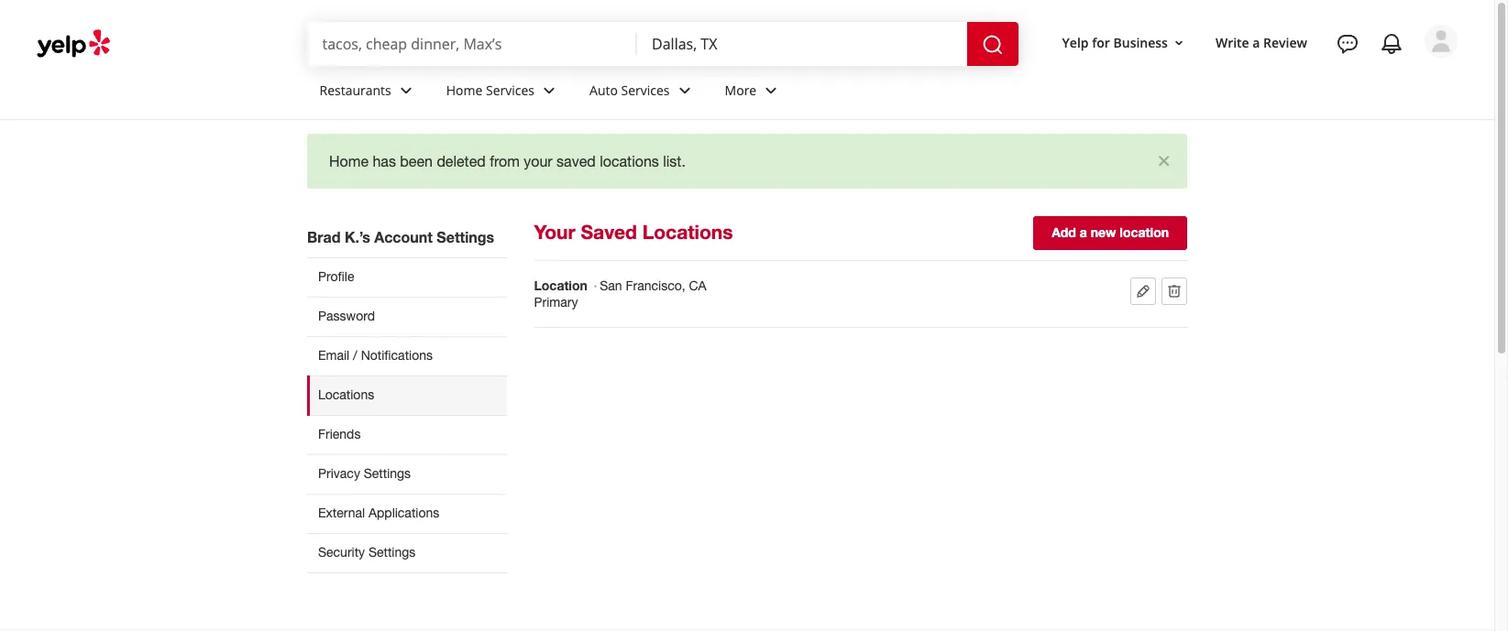 Task type: vqa. For each thing, say whether or not it's contained in the screenshot.
THE EMAIL
yes



Task type: locate. For each thing, give the bounding box(es) containing it.
1 services from the left
[[486, 81, 535, 99]]

a for add
[[1080, 225, 1087, 240]]

settings down applications
[[369, 545, 416, 560]]

1 horizontal spatial none field
[[652, 34, 952, 54]]

0 vertical spatial home
[[446, 81, 483, 99]]

24 chevron down v2 image right more
[[760, 79, 782, 101]]

1 24 chevron down v2 image from the left
[[395, 79, 417, 101]]

a for write
[[1253, 34, 1260, 51]]

email / notifications
[[318, 348, 433, 363]]

email / notifications link
[[307, 337, 507, 376]]

home down find text field
[[446, 81, 483, 99]]

0 vertical spatial settings
[[437, 228, 494, 246]]

password
[[318, 309, 375, 324]]

24 chevron down v2 image left auto
[[538, 79, 560, 101]]

None field
[[322, 34, 623, 54], [652, 34, 952, 54]]

1 horizontal spatial home
[[446, 81, 483, 99]]

locations link
[[307, 376, 507, 415]]

yelp for business
[[1062, 34, 1168, 51]]

settings right account
[[437, 228, 494, 246]]

notifications image
[[1381, 33, 1403, 55]]

settings up external applications
[[364, 467, 411, 481]]

1 vertical spatial home
[[329, 153, 369, 170]]

your
[[534, 221, 576, 244]]

services right auto
[[621, 81, 670, 99]]

0 horizontal spatial home
[[329, 153, 369, 170]]

0 horizontal spatial 24 chevron down v2 image
[[395, 79, 417, 101]]

add a new location link
[[1034, 216, 1187, 250]]

24 chevron down v2 image inside restaurants "link"
[[395, 79, 417, 101]]

auto services link
[[575, 66, 710, 119]]

services down find field
[[486, 81, 535, 99]]

2 24 chevron down v2 image from the left
[[760, 79, 782, 101]]

profile link
[[307, 258, 507, 297]]

24 chevron down v2 image inside the home services link
[[538, 79, 560, 101]]

settings
[[437, 228, 494, 246], [364, 467, 411, 481], [369, 545, 416, 560]]

1 horizontal spatial locations
[[643, 221, 733, 244]]

0 vertical spatial a
[[1253, 34, 1260, 51]]

locations
[[643, 221, 733, 244], [318, 388, 374, 403]]

write
[[1216, 34, 1250, 51]]

k.'s
[[345, 228, 370, 246]]

account
[[374, 228, 433, 246]]

Find text field
[[322, 34, 623, 54]]

24 chevron down v2 image right auto services
[[674, 79, 696, 101]]

24 chevron down v2 image inside "more" link
[[760, 79, 782, 101]]

privacy settings
[[318, 467, 411, 481]]

1 horizontal spatial services
[[621, 81, 670, 99]]

security settings
[[318, 545, 416, 560]]

2 vertical spatial settings
[[369, 545, 416, 560]]

1 vertical spatial locations
[[318, 388, 374, 403]]

2 services from the left
[[621, 81, 670, 99]]

profile
[[318, 270, 354, 284]]

1 horizontal spatial a
[[1253, 34, 1260, 51]]

a
[[1253, 34, 1260, 51], [1080, 225, 1087, 240]]

add
[[1052, 225, 1076, 240]]

None search field
[[308, 22, 1022, 66]]

your saved locations
[[534, 221, 733, 244]]

write a review
[[1216, 34, 1308, 51]]

settings inside privacy settings link
[[364, 467, 411, 481]]

home services
[[446, 81, 535, 99]]

francisco,
[[626, 279, 686, 293]]

24 chevron down v2 image for home services
[[538, 79, 560, 101]]

been
[[400, 153, 433, 170]]

1 horizontal spatial 24 chevron down v2 image
[[760, 79, 782, 101]]

settings inside 'security settings' link
[[369, 545, 416, 560]]

2 none field from the left
[[652, 34, 952, 54]]

0 horizontal spatial a
[[1080, 225, 1087, 240]]

none field up "more" link
[[652, 34, 952, 54]]

location
[[534, 278, 588, 293]]

1 24 chevron down v2 image from the left
[[538, 79, 560, 101]]

restaurants link
[[305, 66, 432, 119]]

new
[[1091, 225, 1116, 240]]

0 horizontal spatial services
[[486, 81, 535, 99]]

business categories element
[[305, 66, 1458, 119]]

brad
[[307, 228, 341, 246]]

a right 'add'
[[1080, 225, 1087, 240]]

home
[[446, 81, 483, 99], [329, 153, 369, 170]]

24 chevron down v2 image inside auto services link
[[674, 79, 696, 101]]

locations up friends
[[318, 388, 374, 403]]

review
[[1264, 34, 1308, 51]]

more link
[[710, 66, 797, 119]]

locations up ca
[[643, 221, 733, 244]]

24 chevron down v2 image
[[395, 79, 417, 101], [674, 79, 696, 101]]

0 horizontal spatial 24 chevron down v2 image
[[538, 79, 560, 101]]

24 chevron down v2 image
[[538, 79, 560, 101], [760, 79, 782, 101]]

primary
[[534, 295, 578, 310]]

has
[[373, 153, 396, 170]]

a right write
[[1253, 34, 1260, 51]]

san francisco, ca primary
[[534, 279, 707, 310]]

1 vertical spatial settings
[[364, 467, 411, 481]]

1 horizontal spatial 24 chevron down v2 image
[[674, 79, 696, 101]]

1 vertical spatial a
[[1080, 225, 1087, 240]]

home inside business categories element
[[446, 81, 483, 99]]

restaurants
[[320, 81, 391, 99]]

business
[[1114, 34, 1168, 51]]

security settings link
[[307, 534, 507, 574]]

0 vertical spatial locations
[[643, 221, 733, 244]]

services
[[486, 81, 535, 99], [621, 81, 670, 99]]

1 none field from the left
[[322, 34, 623, 54]]

0 horizontal spatial none field
[[322, 34, 623, 54]]

2 24 chevron down v2 image from the left
[[674, 79, 696, 101]]

privacy
[[318, 467, 360, 481]]

auto
[[590, 81, 618, 99]]

24 chevron down v2 image right "restaurants"
[[395, 79, 417, 101]]

saved
[[557, 153, 596, 170]]

notifications
[[361, 348, 433, 363]]

deleted
[[437, 153, 486, 170]]

home for home services
[[446, 81, 483, 99]]

list.
[[663, 153, 686, 170]]

home left has
[[329, 153, 369, 170]]

24 chevron down v2 image for restaurants
[[395, 79, 417, 101]]

messages image
[[1337, 33, 1359, 55]]

none field up home services
[[322, 34, 623, 54]]



Task type: describe. For each thing, give the bounding box(es) containing it.
home has been deleted from your saved locations list.
[[329, 153, 686, 170]]

write a review link
[[1209, 26, 1315, 59]]

more
[[725, 81, 757, 99]]

home for home has been deleted from your saved locations list.
[[329, 153, 369, 170]]

ca
[[689, 279, 707, 293]]

applications
[[369, 506, 439, 521]]

external
[[318, 506, 365, 521]]

none field find
[[322, 34, 623, 54]]

friends
[[318, 427, 361, 442]]

password link
[[307, 297, 507, 337]]

search image
[[982, 34, 1004, 56]]

auto services
[[590, 81, 670, 99]]

security
[[318, 545, 365, 560]]

services for auto services
[[621, 81, 670, 99]]

user actions element
[[1048, 23, 1484, 136]]

add a new location
[[1052, 225, 1169, 240]]

locations
[[600, 153, 659, 170]]

none field 'near'
[[652, 34, 952, 54]]

saved
[[581, 221, 637, 244]]

24 chevron down v2 image for more
[[760, 79, 782, 101]]

24 chevron down v2 image for auto services
[[674, 79, 696, 101]]

Near text field
[[652, 34, 952, 54]]

for
[[1092, 34, 1110, 51]]

settings for privacy settings
[[364, 467, 411, 481]]

16 chevron down v2 image
[[1172, 35, 1187, 50]]

from
[[490, 153, 520, 170]]

location
[[1120, 225, 1169, 240]]

external applications
[[318, 506, 439, 521]]

/
[[353, 348, 357, 363]]

home services link
[[432, 66, 575, 119]]

friends link
[[307, 415, 507, 455]]

external applications link
[[307, 494, 507, 534]]

toggle menu image
[[1425, 25, 1458, 58]]

0 horizontal spatial locations
[[318, 388, 374, 403]]

settings for security settings
[[369, 545, 416, 560]]

yelp
[[1062, 34, 1089, 51]]

your
[[524, 153, 553, 170]]

yelp for business button
[[1055, 26, 1194, 59]]

brad k.'s account settings
[[307, 228, 494, 246]]

san
[[600, 279, 622, 293]]

services for home services
[[486, 81, 535, 99]]

email
[[318, 348, 350, 363]]

privacy settings link
[[307, 455, 507, 494]]



